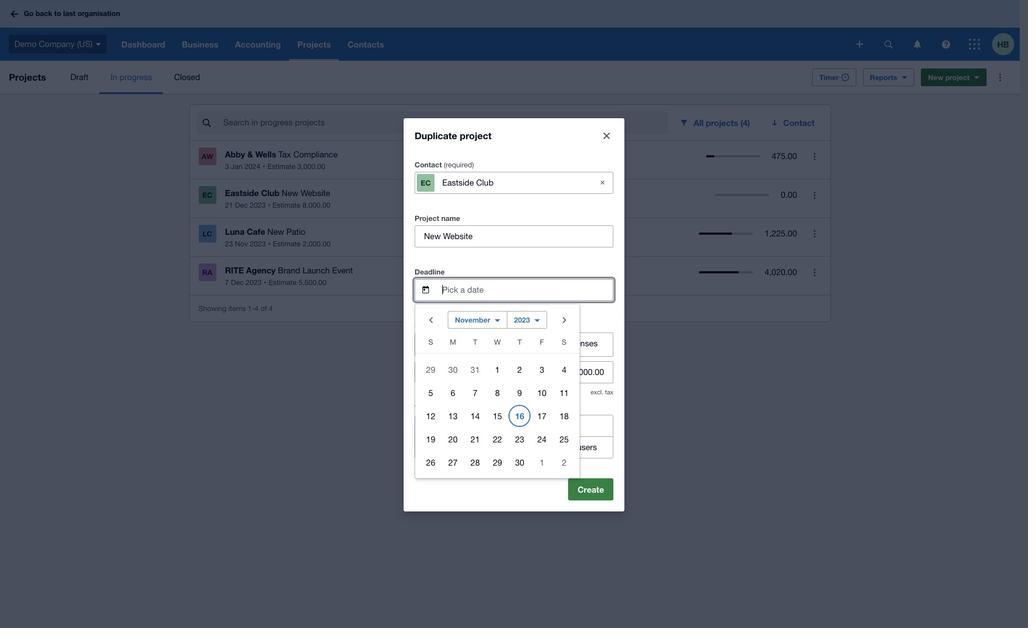 Task type: vqa. For each thing, say whether or not it's contained in the screenshot.


Task type: describe. For each thing, give the bounding box(es) containing it.
thu nov 02 2023 cell
[[509, 358, 531, 380]]

fri nov 03 2023 cell
[[531, 358, 553, 380]]

wed nov 22 2023 cell
[[487, 428, 509, 450]]

last
[[63, 9, 76, 18]]

1 s from the left
[[429, 338, 433, 346]]

create button
[[569, 478, 614, 500]]

to inside 'link'
[[54, 9, 61, 18]]

admin,
[[466, 442, 492, 452]]

view
[[447, 403, 462, 412]]

anyone
[[464, 421, 492, 430]]

jan
[[231, 162, 243, 171]]

abby & wells tax compliance 3 jan 2024 • estimate 3,000.00
[[225, 149, 338, 171]]

sun nov 05 2023 cell
[[416, 382, 442, 404]]

dec inside rite agency brand launch event 7 dec 2023 • estimate 5,500.00
[[231, 278, 244, 287]]

in progress
[[111, 72, 152, 82]]

all projects (4)
[[694, 118, 751, 128]]

with
[[494, 421, 509, 430]]

rite
[[225, 265, 244, 275]]

duplicate
[[415, 130, 458, 141]]

2023 inside eastside club new website 21 dec 2023 • estimate 8,000.00
[[250, 201, 266, 209]]

2 vertical spatial project
[[479, 403, 503, 412]]

closed
[[174, 72, 200, 82]]

(required)
[[444, 161, 474, 169]]

wed nov 08 2023 cell
[[487, 382, 509, 404]]

reports
[[871, 73, 898, 82]]

duplicate project dialog
[[404, 118, 625, 511]]

calculate from tasks & estimated expenses
[[438, 338, 598, 348]]

estimated
[[524, 338, 560, 348]]

fri nov 24 2023 cell
[[531, 428, 553, 450]]

showing items 1-4 of 4
[[199, 304, 273, 312]]

abby
[[225, 149, 245, 159]]

new project button
[[922, 69, 987, 86]]

brand
[[278, 266, 300, 275]]

users
[[577, 442, 597, 452]]

1,225.00
[[765, 229, 798, 238]]

project
[[415, 214, 440, 222]]

can
[[432, 403, 445, 412]]

go back to last organisation
[[24, 9, 120, 18]]

sun nov 12 2023 cell
[[416, 405, 442, 427]]

new for luna cafe
[[268, 227, 284, 236]]

timer button
[[813, 69, 857, 86]]

m
[[450, 338, 456, 346]]

luna
[[225, 227, 245, 236]]

tue nov 21 2023 cell
[[464, 428, 487, 450]]

showing
[[199, 304, 227, 312]]

Deadline field
[[441, 279, 613, 300]]

rite agency brand launch event 7 dec 2023 • estimate 5,500.00
[[225, 265, 353, 287]]

475.00
[[772, 151, 798, 161]]

estimate inside rite agency brand launch event 7 dec 2023 • estimate 5,500.00
[[269, 278, 297, 287]]

fri nov 17 2023 cell
[[531, 405, 553, 427]]

mon nov 06 2023 cell
[[442, 382, 464, 404]]

closed link
[[163, 61, 211, 94]]

4,020.00
[[765, 267, 798, 277]]

reports button
[[863, 69, 915, 86]]

7
[[225, 278, 229, 287]]

website
[[301, 188, 330, 198]]

2024
[[245, 162, 261, 171]]

contact for contact
[[784, 118, 815, 128]]

0.00
[[781, 190, 798, 199]]

• inside abby & wells tax compliance 3 jan 2024 • estimate 3,000.00
[[263, 162, 265, 171]]

& inside abby & wells tax compliance 3 jan 2024 • estimate 3,000.00
[[248, 149, 253, 159]]

demo company (us)
[[14, 39, 93, 48]]

svg image inside go back to last organisation 'link'
[[10, 10, 18, 17]]

in progress link
[[100, 61, 163, 94]]

Project name field
[[416, 226, 613, 247]]

from
[[475, 338, 492, 348]]

lc
[[203, 229, 212, 238]]

2023 inside luna cafe new patio 23 nov 2023 • estimate 2,000.00
[[250, 240, 266, 248]]

w
[[495, 338, 501, 346]]

8,000.00
[[303, 201, 331, 209]]

hb banner
[[0, 0, 1021, 61]]

sun nov 19 2023 cell
[[416, 428, 442, 450]]

contact button
[[764, 112, 824, 134]]

23
[[225, 240, 233, 248]]

sat nov 04 2023 cell
[[553, 358, 580, 380]]

access
[[511, 421, 538, 430]]

estimate inside eastside club new website 21 dec 2023 • estimate 8,000.00
[[273, 201, 301, 209]]

2,000.00
[[303, 240, 331, 248]]

go
[[24, 9, 34, 18]]

event
[[332, 266, 353, 275]]

deadline
[[415, 267, 445, 276]]

group inside duplicate project dialog
[[415, 415, 614, 458]]

all projects (4) button
[[673, 112, 760, 134]]

mon nov 27 2023 cell
[[442, 451, 464, 473]]

tue nov 14 2023 cell
[[464, 405, 487, 427]]

draft link
[[59, 61, 100, 94]]

mon nov 13 2023 cell
[[442, 405, 464, 427]]

cafe
[[247, 227, 265, 236]]

3 row from the top
[[416, 381, 580, 404]]

new project
[[929, 73, 970, 82]]

close button
[[596, 125, 618, 147]]

(us)
[[77, 39, 93, 48]]

this
[[464, 403, 477, 412]]

clear image
[[592, 172, 614, 194]]

• inside luna cafe new patio 23 nov 2023 • estimate 2,000.00
[[268, 240, 271, 248]]

1 vertical spatial svg image
[[914, 40, 921, 48]]

standard,
[[495, 442, 530, 452]]

thu nov 30 2023 cell
[[509, 451, 531, 473]]

ra
[[202, 268, 213, 277]]

• inside eastside club new website 21 dec 2023 • estimate 8,000.00
[[268, 201, 271, 209]]

company
[[39, 39, 75, 48]]

navigation inside hb banner
[[113, 28, 849, 61]]

project name
[[415, 214, 461, 222]]

2023 up calculate from tasks & estimated expenses
[[514, 315, 530, 324]]



Task type: locate. For each thing, give the bounding box(es) containing it.
1 vertical spatial &
[[516, 338, 522, 348]]

1 t from the left
[[474, 338, 478, 346]]

svg image inside demo company (us) popup button
[[95, 43, 101, 46]]

close image
[[604, 132, 611, 139]]

expenses
[[563, 338, 598, 348]]

• down club
[[268, 201, 271, 209]]

patio
[[287, 227, 306, 236]]

1 horizontal spatial 4
[[269, 304, 273, 312]]

2 vertical spatial new
[[268, 227, 284, 236]]

wed nov 29 2023 cell
[[487, 451, 509, 473]]

next month image
[[554, 309, 576, 331]]

wed nov 01 2023 cell
[[487, 358, 509, 380]]

thu nov 23 2023 cell
[[509, 428, 531, 450]]

tue nov 28 2023 cell
[[464, 451, 487, 473]]

duplicate project
[[415, 130, 492, 141]]

contact inside contact popup button
[[784, 118, 815, 128]]

wells
[[256, 149, 276, 159]]

svg image
[[970, 39, 981, 50], [885, 40, 893, 48], [942, 40, 951, 48], [857, 41, 864, 48], [95, 43, 101, 46]]

4 row from the top
[[416, 404, 580, 427]]

0 horizontal spatial &
[[248, 149, 253, 159]]

demo
[[14, 39, 36, 48]]

0 vertical spatial projects
[[9, 71, 46, 83]]

0 horizontal spatial to
[[54, 9, 61, 18]]

1 vertical spatial new
[[282, 188, 299, 198]]

projects
[[706, 118, 739, 128]]

estimate down tax
[[268, 162, 296, 171]]

projects inside duplicate project dialog
[[550, 421, 580, 430]]

f
[[540, 338, 544, 346]]

0 horizontal spatial ec
[[202, 191, 212, 199]]

name
[[442, 214, 461, 222]]

s right f
[[562, 338, 567, 346]]

5 row from the top
[[416, 427, 580, 451]]

public:
[[436, 421, 461, 430]]

sat nov 18 2023 cell
[[553, 405, 580, 427]]

0 horizontal spatial projects
[[9, 71, 46, 83]]

2 s from the left
[[562, 338, 567, 346]]

2023 down club
[[250, 201, 266, 209]]

calculate
[[438, 338, 473, 348]]

2023 down agency
[[246, 278, 262, 287]]

back
[[36, 9, 52, 18]]

3,000.00
[[298, 162, 326, 171]]

0 vertical spatial &
[[248, 149, 253, 159]]

create
[[578, 484, 604, 494]]

0 horizontal spatial 4
[[255, 304, 259, 312]]

grid containing s
[[416, 335, 580, 474]]

dec inside eastside club new website 21 dec 2023 • estimate 8,000.00
[[235, 201, 248, 209]]

demo company (us) button
[[0, 28, 113, 61]]

estimate inside luna cafe new patio 23 nov 2023 • estimate 2,000.00
[[273, 240, 301, 248]]

0 vertical spatial new
[[929, 73, 944, 82]]

agency
[[246, 265, 276, 275]]

• inside rite agency brand launch event 7 dec 2023 • estimate 5,500.00
[[264, 278, 267, 287]]

1 row from the top
[[416, 335, 580, 353]]

1 horizontal spatial svg image
[[914, 40, 921, 48]]

svg image left the go
[[10, 10, 18, 17]]

compliance
[[293, 150, 338, 159]]

2023
[[250, 201, 266, 209], [250, 240, 266, 248], [246, 278, 262, 287], [514, 315, 530, 324]]

0 vertical spatial project
[[946, 73, 970, 82]]

svg image
[[10, 10, 18, 17], [914, 40, 921, 48]]

3
[[225, 162, 229, 171]]

estimate down patio
[[273, 240, 301, 248]]

hb
[[998, 39, 1010, 49]]

projects up assigned
[[550, 421, 580, 430]]

new for eastside club
[[282, 188, 299, 198]]

ec down contact (required)
[[421, 178, 431, 187]]

1 horizontal spatial projects
[[550, 421, 580, 430]]

0 vertical spatial to
[[54, 9, 61, 18]]

• right 2024
[[263, 162, 265, 171]]

tasks
[[494, 338, 514, 348]]

4 right of
[[269, 304, 273, 312]]

estimate down brand
[[269, 278, 297, 287]]

private:
[[436, 442, 464, 452]]

timer
[[820, 73, 840, 82]]

21
[[225, 201, 233, 209]]

sat nov 11 2023 cell
[[553, 382, 580, 404]]

s left m
[[429, 338, 433, 346]]

& right tasks
[[516, 338, 522, 348]]

ec inside dialog
[[421, 178, 431, 187]]

0 horizontal spatial t
[[474, 338, 478, 346]]

private: admin, standard, or assigned users
[[436, 442, 597, 452]]

hb button
[[993, 28, 1021, 61]]

contact inside duplicate project dialog
[[415, 160, 442, 169]]

last month image
[[420, 309, 442, 331]]

november
[[455, 315, 491, 324]]

excl.
[[591, 389, 604, 395]]

contact (required)
[[415, 160, 474, 169]]

contact up 475.00
[[784, 118, 815, 128]]

1-
[[248, 304, 255, 312]]

1 horizontal spatial &
[[516, 338, 522, 348]]

2 4 from the left
[[269, 304, 273, 312]]

estimate up "calculate"
[[415, 321, 445, 330]]

new inside popup button
[[929, 73, 944, 82]]

1 vertical spatial contact
[[415, 160, 442, 169]]

dec right 21
[[235, 201, 248, 209]]

estimate down club
[[273, 201, 301, 209]]

fri nov 10 2023 cell
[[531, 382, 553, 404]]

1 vertical spatial dec
[[231, 278, 244, 287]]

tue nov 07 2023 cell
[[464, 382, 487, 404]]

organisation
[[78, 9, 120, 18]]

project inside popup button
[[946, 73, 970, 82]]

4
[[255, 304, 259, 312], [269, 304, 273, 312]]

thu nov 09 2023 cell
[[509, 382, 531, 404]]

1 4 from the left
[[255, 304, 259, 312]]

4 left of
[[255, 304, 259, 312]]

svg image up reports 'popup button'
[[914, 40, 921, 48]]

ec
[[421, 178, 431, 187], [202, 191, 212, 199]]

0 horizontal spatial s
[[429, 338, 433, 346]]

0 horizontal spatial svg image
[[10, 10, 18, 17]]

items
[[229, 304, 246, 312]]

project for new project
[[946, 73, 970, 82]]

who
[[415, 403, 430, 412]]

0 vertical spatial ec
[[421, 178, 431, 187]]

1 horizontal spatial ec
[[421, 178, 431, 187]]

t right tasks
[[518, 338, 522, 346]]

projects
[[9, 71, 46, 83], [550, 421, 580, 430]]

projects down demo
[[9, 71, 46, 83]]

2 t from the left
[[518, 338, 522, 346]]

contact for contact (required)
[[415, 160, 442, 169]]

assigned
[[542, 442, 575, 452]]

row group
[[416, 358, 580, 474]]

to
[[54, 9, 61, 18], [540, 421, 547, 430]]

1 horizontal spatial contact
[[784, 118, 815, 128]]

row containing s
[[416, 335, 580, 353]]

or
[[532, 442, 539, 452]]

eastside club new website 21 dec 2023 • estimate 8,000.00
[[225, 188, 331, 209]]

0 vertical spatial contact
[[784, 118, 815, 128]]

• down agency
[[264, 278, 267, 287]]

project for duplicate project
[[460, 130, 492, 141]]

e.g. 10,000.00 field
[[416, 362, 613, 383]]

new right club
[[282, 188, 299, 198]]

Find or create a contact field
[[441, 172, 587, 193]]

6 row from the top
[[416, 451, 580, 474]]

progress
[[120, 72, 152, 82]]

&
[[248, 149, 253, 159], [516, 338, 522, 348]]

thu nov 16 2023 cell
[[509, 405, 531, 427]]

draft
[[70, 72, 89, 82]]

launch
[[303, 266, 330, 275]]

0 vertical spatial svg image
[[10, 10, 18, 17]]

estimate inside abby & wells tax compliance 3 jan 2024 • estimate 3,000.00
[[268, 162, 296, 171]]

1 vertical spatial projects
[[550, 421, 580, 430]]

Search in progress projects search field
[[222, 112, 669, 133]]

dec
[[235, 201, 248, 209], [231, 278, 244, 287]]

group
[[416, 304, 580, 478], [415, 415, 614, 458]]

2023 down cafe at top left
[[250, 240, 266, 248]]

2023 inside rite agency brand launch event 7 dec 2023 • estimate 5,500.00
[[246, 278, 262, 287]]

estimate inside duplicate project dialog
[[415, 321, 445, 330]]

project
[[946, 73, 970, 82], [460, 130, 492, 141], [479, 403, 503, 412]]

new inside luna cafe new patio 23 nov 2023 • estimate 2,000.00
[[268, 227, 284, 236]]

mon nov 20 2023 cell
[[442, 428, 464, 450]]

1 horizontal spatial to
[[540, 421, 547, 430]]

row
[[416, 335, 580, 353], [416, 358, 580, 381], [416, 381, 580, 404], [416, 404, 580, 427], [416, 427, 580, 451], [416, 451, 580, 474]]

group containing november
[[416, 304, 580, 478]]

eastside
[[225, 188, 259, 198]]

wed nov 15 2023 cell
[[487, 405, 509, 427]]

grid
[[416, 335, 580, 474]]

• up agency
[[268, 240, 271, 248]]

nov
[[235, 240, 248, 248]]

all
[[694, 118, 704, 128]]

•
[[263, 162, 265, 171], [268, 201, 271, 209], [268, 240, 271, 248], [264, 278, 267, 287]]

go back to last organisation link
[[7, 4, 127, 24]]

new right cafe at top left
[[268, 227, 284, 236]]

5,500.00
[[299, 278, 327, 287]]

1 horizontal spatial s
[[562, 338, 567, 346]]

s
[[429, 338, 433, 346], [562, 338, 567, 346]]

excl. tax
[[591, 389, 614, 395]]

luna cafe new patio 23 nov 2023 • estimate 2,000.00
[[225, 227, 331, 248]]

new inside eastside club new website 21 dec 2023 • estimate 8,000.00
[[282, 188, 299, 198]]

of
[[261, 304, 267, 312]]

public: anyone with access to projects
[[436, 421, 580, 430]]

tax
[[279, 150, 291, 159]]

who can view this project
[[415, 403, 503, 412]]

to right the access
[[540, 421, 547, 430]]

0 horizontal spatial contact
[[415, 160, 442, 169]]

1 horizontal spatial t
[[518, 338, 522, 346]]

dec right 7
[[231, 278, 244, 287]]

ec left eastside
[[202, 191, 212, 199]]

club
[[261, 188, 280, 198]]

group containing public: anyone with access to projects
[[415, 415, 614, 458]]

aw
[[202, 152, 213, 161]]

tax
[[606, 389, 614, 395]]

to left last
[[54, 9, 61, 18]]

1 vertical spatial ec
[[202, 191, 212, 199]]

to inside duplicate project dialog
[[540, 421, 547, 430]]

& inside duplicate project dialog
[[516, 338, 522, 348]]

2 row from the top
[[416, 358, 580, 381]]

sun nov 26 2023 cell
[[416, 451, 442, 473]]

t right "calculate"
[[474, 338, 478, 346]]

1 vertical spatial project
[[460, 130, 492, 141]]

new right reports 'popup button'
[[929, 73, 944, 82]]

0 vertical spatial dec
[[235, 201, 248, 209]]

& up 2024
[[248, 149, 253, 159]]

(4)
[[741, 118, 751, 128]]

sat nov 25 2023 cell
[[553, 428, 580, 450]]

navigation
[[113, 28, 849, 61]]

1 vertical spatial to
[[540, 421, 547, 430]]

new
[[929, 73, 944, 82], [282, 188, 299, 198], [268, 227, 284, 236]]

in
[[111, 72, 117, 82]]

contact down "duplicate"
[[415, 160, 442, 169]]



